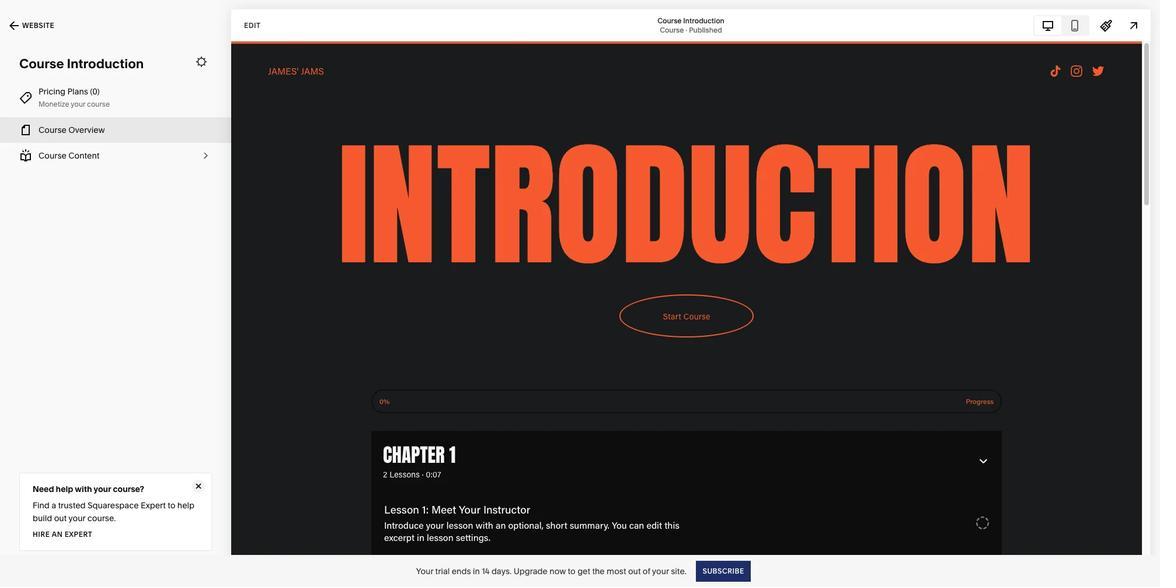 Task type: vqa. For each thing, say whether or not it's contained in the screenshot.
Abandoned Cart
no



Task type: describe. For each thing, give the bounding box(es) containing it.
hire
[[33, 531, 50, 539]]

course for course content
[[39, 151, 67, 161]]

an
[[52, 531, 63, 539]]

your right of
[[652, 567, 669, 577]]

course
[[87, 100, 110, 109]]

get
[[577, 567, 590, 577]]

in
[[473, 567, 480, 577]]

14
[[482, 567, 490, 577]]

course content button
[[0, 143, 231, 169]]

your inside pricing plans (0) monetize your course
[[71, 100, 85, 109]]

days.
[[492, 567, 512, 577]]

website button
[[0, 13, 67, 39]]

trial
[[435, 567, 450, 577]]

the
[[592, 567, 605, 577]]

of
[[643, 567, 650, 577]]

your down trusted
[[68, 514, 85, 524]]

edit
[[244, 21, 261, 29]]

subscribe
[[702, 567, 744, 576]]

introduction for course introduction course · published
[[683, 16, 724, 25]]

course for course introduction
[[19, 56, 64, 72]]

content
[[68, 151, 99, 161]]

squarespace
[[88, 501, 139, 511]]

published
[[689, 25, 722, 34]]

expert inside need help with your course? find a trusted squarespace expert to help build out your course.
[[141, 501, 166, 511]]

edit button
[[236, 15, 268, 36]]

hire an expert
[[33, 531, 92, 539]]

0 horizontal spatial expert
[[65, 531, 92, 539]]

1 vertical spatial out
[[628, 567, 641, 577]]

your trial ends in 14 days. upgrade now to get the most out of your site.
[[416, 567, 687, 577]]

now
[[550, 567, 566, 577]]

most
[[607, 567, 626, 577]]

course introduction
[[19, 56, 144, 72]]

subscribe button
[[696, 561, 750, 582]]

pricing plans (0) monetize your course
[[39, 86, 110, 109]]

0 horizontal spatial help
[[56, 485, 73, 495]]

with
[[75, 485, 92, 495]]

your
[[416, 567, 433, 577]]



Task type: locate. For each thing, give the bounding box(es) containing it.
(0)
[[90, 86, 100, 97]]

introduction for course introduction
[[67, 56, 144, 72]]

1 horizontal spatial to
[[568, 567, 576, 577]]

1 horizontal spatial introduction
[[683, 16, 724, 25]]

course for course overview
[[39, 125, 67, 135]]

monetize
[[39, 100, 69, 109]]

0 vertical spatial help
[[56, 485, 73, 495]]

plans
[[67, 86, 88, 97]]

course.
[[87, 514, 116, 524]]

introduction up published
[[683, 16, 724, 25]]

site.
[[671, 567, 687, 577]]

find
[[33, 501, 50, 511]]

expert
[[141, 501, 166, 511], [65, 531, 92, 539]]

out
[[54, 514, 67, 524], [628, 567, 641, 577]]

build
[[33, 514, 52, 524]]

need help with your course? find a trusted squarespace expert to help build out your course.
[[33, 485, 194, 524]]

·
[[686, 25, 687, 34]]

course overview button
[[0, 117, 231, 143]]

1 vertical spatial help
[[177, 501, 194, 511]]

1 vertical spatial introduction
[[67, 56, 144, 72]]

to inside need help with your course? find a trusted squarespace expert to help build out your course.
[[168, 501, 175, 511]]

0 horizontal spatial to
[[168, 501, 175, 511]]

tab list
[[1035, 16, 1088, 35]]

expert right an
[[65, 531, 92, 539]]

upgrade
[[514, 567, 548, 577]]

out down a
[[54, 514, 67, 524]]

your right with
[[94, 485, 111, 495]]

your
[[71, 100, 85, 109], [94, 485, 111, 495], [68, 514, 85, 524], [652, 567, 669, 577]]

course content
[[39, 151, 99, 161]]

0 horizontal spatial introduction
[[67, 56, 144, 72]]

introduction
[[683, 16, 724, 25], [67, 56, 144, 72]]

overview
[[68, 125, 105, 135]]

1 horizontal spatial help
[[177, 501, 194, 511]]

1 horizontal spatial out
[[628, 567, 641, 577]]

0 horizontal spatial out
[[54, 514, 67, 524]]

course
[[657, 16, 682, 25], [660, 25, 684, 34], [19, 56, 64, 72], [39, 125, 67, 135], [39, 151, 67, 161]]

your down plans
[[71, 100, 85, 109]]

0 vertical spatial introduction
[[683, 16, 724, 25]]

expert down course?
[[141, 501, 166, 511]]

1 vertical spatial expert
[[65, 531, 92, 539]]

a
[[51, 501, 56, 511]]

course overview
[[39, 125, 105, 135]]

ends
[[452, 567, 471, 577]]

introduction up (0)
[[67, 56, 144, 72]]

out inside need help with your course? find a trusted squarespace expert to help build out your course.
[[54, 514, 67, 524]]

introduction inside course introduction course · published
[[683, 16, 724, 25]]

need
[[33, 485, 54, 495]]

website
[[22, 21, 54, 30]]

1 vertical spatial to
[[568, 567, 576, 577]]

course for course introduction course · published
[[657, 16, 682, 25]]

hire an expert link
[[33, 529, 92, 542]]

out left of
[[628, 567, 641, 577]]

trusted
[[58, 501, 86, 511]]

course introduction course · published
[[657, 16, 724, 34]]

0 vertical spatial to
[[168, 501, 175, 511]]

pricing
[[39, 86, 65, 97]]

0 vertical spatial expert
[[141, 501, 166, 511]]

to
[[168, 501, 175, 511], [568, 567, 576, 577]]

help
[[56, 485, 73, 495], [177, 501, 194, 511]]

course?
[[113, 485, 144, 495]]

1 horizontal spatial expert
[[141, 501, 166, 511]]

0 vertical spatial out
[[54, 514, 67, 524]]



